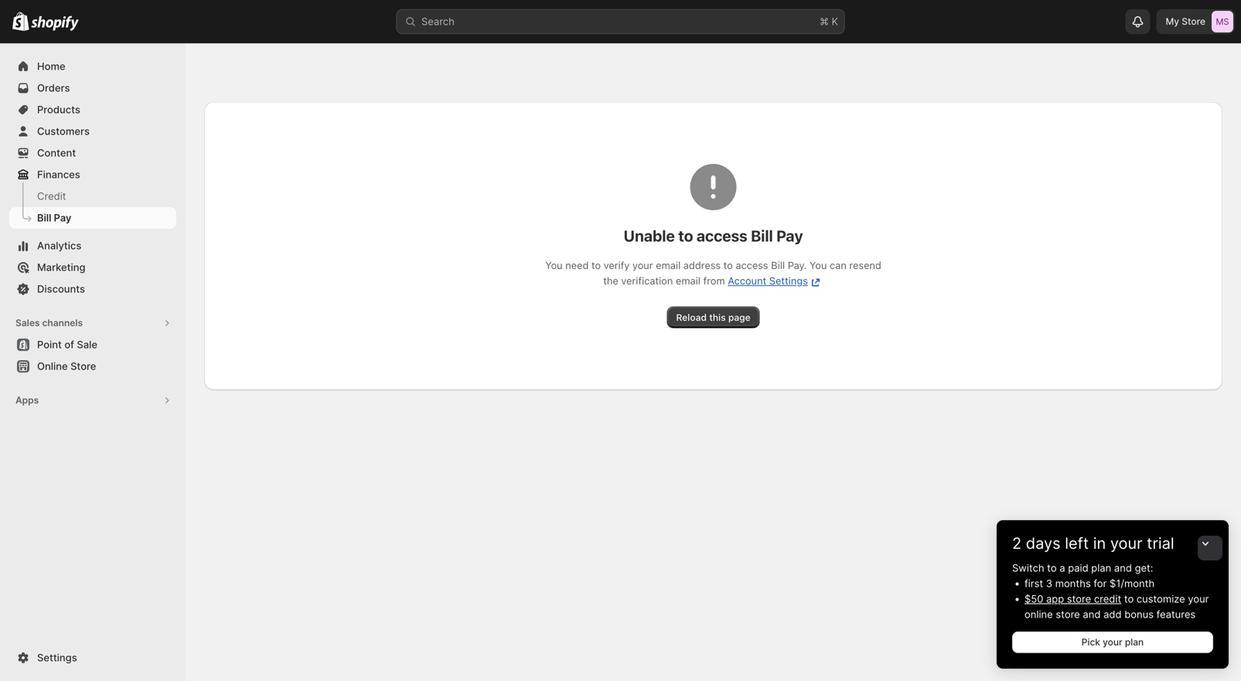Task type: vqa. For each thing, say whether or not it's contained in the screenshot.
the Changes
no



Task type: locate. For each thing, give the bounding box(es) containing it.
products
[[37, 104, 80, 116]]

of
[[64, 339, 74, 351]]

store
[[1182, 16, 1206, 27], [70, 360, 96, 372]]

store right my
[[1182, 16, 1206, 27]]

orders link
[[9, 77, 176, 99]]

⌘
[[820, 15, 829, 27]]

online store button
[[0, 356, 186, 377]]

your inside dropdown button
[[1110, 534, 1143, 553]]

and left add
[[1083, 609, 1101, 621]]

plan
[[1091, 562, 1111, 574], [1125, 637, 1144, 648]]

and
[[1114, 562, 1132, 574], [1083, 609, 1101, 621]]

plan down the bonus
[[1125, 637, 1144, 648]]

store down $50 app store credit
[[1056, 609, 1080, 621]]

0 horizontal spatial store
[[70, 360, 96, 372]]

store
[[1067, 593, 1091, 605], [1056, 609, 1080, 621]]

to left a at the bottom right of page
[[1047, 562, 1057, 574]]

discounts link
[[9, 278, 176, 300]]

switch to a paid plan and get:
[[1012, 562, 1153, 574]]

your right pick
[[1103, 637, 1123, 648]]

0 vertical spatial store
[[1067, 593, 1091, 605]]

sales channels
[[15, 317, 83, 329]]

0 horizontal spatial and
[[1083, 609, 1101, 621]]

1 vertical spatial store
[[70, 360, 96, 372]]

and inside to customize your online store and add bonus features
[[1083, 609, 1101, 621]]

plan up for
[[1091, 562, 1111, 574]]

store down months
[[1067, 593, 1091, 605]]

and up the $1/month
[[1114, 562, 1132, 574]]

to inside to customize your online store and add bonus features
[[1124, 593, 1134, 605]]

1 vertical spatial and
[[1083, 609, 1101, 621]]

0 horizontal spatial plan
[[1091, 562, 1111, 574]]

customize
[[1137, 593, 1185, 605]]

1 vertical spatial to
[[1124, 593, 1134, 605]]

first
[[1025, 578, 1043, 590]]

apps button
[[9, 390, 176, 411]]

sales
[[15, 317, 40, 329]]

content
[[37, 147, 76, 159]]

your
[[1110, 534, 1143, 553], [1188, 593, 1209, 605], [1103, 637, 1123, 648]]

store inside button
[[70, 360, 96, 372]]

channels
[[42, 317, 83, 329]]

1 vertical spatial store
[[1056, 609, 1080, 621]]

credit
[[37, 190, 66, 202]]

switch
[[1012, 562, 1044, 574]]

store down sale in the left of the page
[[70, 360, 96, 372]]

store for my store
[[1182, 16, 1206, 27]]

and for store
[[1083, 609, 1101, 621]]

discounts
[[37, 283, 85, 295]]

online store
[[37, 360, 96, 372]]

bill pay
[[37, 212, 71, 224]]

0 vertical spatial store
[[1182, 16, 1206, 27]]

point
[[37, 339, 62, 351]]

to
[[1047, 562, 1057, 574], [1124, 593, 1134, 605]]

shopify image
[[12, 12, 29, 31], [31, 16, 79, 31]]

settings
[[37, 652, 77, 664]]

$50 app store credit
[[1025, 593, 1121, 605]]

orders
[[37, 82, 70, 94]]

1 horizontal spatial and
[[1114, 562, 1132, 574]]

your right in at bottom
[[1110, 534, 1143, 553]]

home
[[37, 60, 65, 72]]

2 days left in your trial button
[[997, 520, 1229, 553]]

1 horizontal spatial store
[[1182, 16, 1206, 27]]

1 vertical spatial plan
[[1125, 637, 1144, 648]]

content link
[[9, 142, 176, 164]]

0 vertical spatial your
[[1110, 534, 1143, 553]]

your up features
[[1188, 593, 1209, 605]]

store for online store
[[70, 360, 96, 372]]

analytics
[[37, 240, 81, 252]]

bill
[[37, 212, 51, 224]]

1 horizontal spatial shopify image
[[31, 16, 79, 31]]

sales channels button
[[9, 312, 176, 334]]

1 vertical spatial your
[[1188, 593, 1209, 605]]

to down the $1/month
[[1124, 593, 1134, 605]]

for
[[1094, 578, 1107, 590]]

my store
[[1166, 16, 1206, 27]]

and for plan
[[1114, 562, 1132, 574]]

a
[[1060, 562, 1065, 574]]

1 horizontal spatial to
[[1124, 593, 1134, 605]]

0 vertical spatial plan
[[1091, 562, 1111, 574]]

0 vertical spatial and
[[1114, 562, 1132, 574]]

0 vertical spatial to
[[1047, 562, 1057, 574]]

in
[[1093, 534, 1106, 553]]

search
[[421, 15, 455, 27]]

bill pay link
[[9, 207, 176, 229]]



Task type: describe. For each thing, give the bounding box(es) containing it.
2 vertical spatial your
[[1103, 637, 1123, 648]]

online
[[37, 360, 68, 372]]

my store image
[[1212, 11, 1233, 32]]

$50 app store credit link
[[1025, 593, 1121, 605]]

add
[[1104, 609, 1122, 621]]

bonus
[[1125, 609, 1154, 621]]

2 days left in your trial
[[1012, 534, 1174, 553]]

settings link
[[9, 647, 176, 669]]

home link
[[9, 56, 176, 77]]

first 3 months for $1/month
[[1025, 578, 1155, 590]]

your inside to customize your online store and add bonus features
[[1188, 593, 1209, 605]]

analytics link
[[9, 235, 176, 257]]

3
[[1046, 578, 1053, 590]]

$1/month
[[1110, 578, 1155, 590]]

$50
[[1025, 593, 1043, 605]]

paid
[[1068, 562, 1089, 574]]

k
[[832, 15, 838, 27]]

marketing
[[37, 261, 85, 273]]

0 horizontal spatial shopify image
[[12, 12, 29, 31]]

point of sale link
[[9, 334, 176, 356]]

online
[[1025, 609, 1053, 621]]

my
[[1166, 16, 1179, 27]]

months
[[1055, 578, 1091, 590]]

customers
[[37, 125, 90, 137]]

1 horizontal spatial plan
[[1125, 637, 1144, 648]]

products link
[[9, 99, 176, 121]]

customers link
[[9, 121, 176, 142]]

apps
[[15, 395, 39, 406]]

pick
[[1082, 637, 1100, 648]]

finances link
[[9, 164, 176, 186]]

⌘ k
[[820, 15, 838, 27]]

left
[[1065, 534, 1089, 553]]

pick your plan
[[1082, 637, 1144, 648]]

finances
[[37, 169, 80, 181]]

online store link
[[9, 356, 176, 377]]

2
[[1012, 534, 1022, 553]]

marketing link
[[9, 257, 176, 278]]

trial
[[1147, 534, 1174, 553]]

days
[[1026, 534, 1061, 553]]

2 days left in your trial element
[[997, 561, 1229, 669]]

get:
[[1135, 562, 1153, 574]]

credit
[[1094, 593, 1121, 605]]

point of sale button
[[0, 334, 186, 356]]

pick your plan link
[[1012, 632, 1213, 653]]

point of sale
[[37, 339, 97, 351]]

app
[[1046, 593, 1064, 605]]

sale
[[77, 339, 97, 351]]

store inside to customize your online store and add bonus features
[[1056, 609, 1080, 621]]

credit link
[[9, 186, 176, 207]]

features
[[1157, 609, 1196, 621]]

to customize your online store and add bonus features
[[1025, 593, 1209, 621]]

0 horizontal spatial to
[[1047, 562, 1057, 574]]

pay
[[54, 212, 71, 224]]



